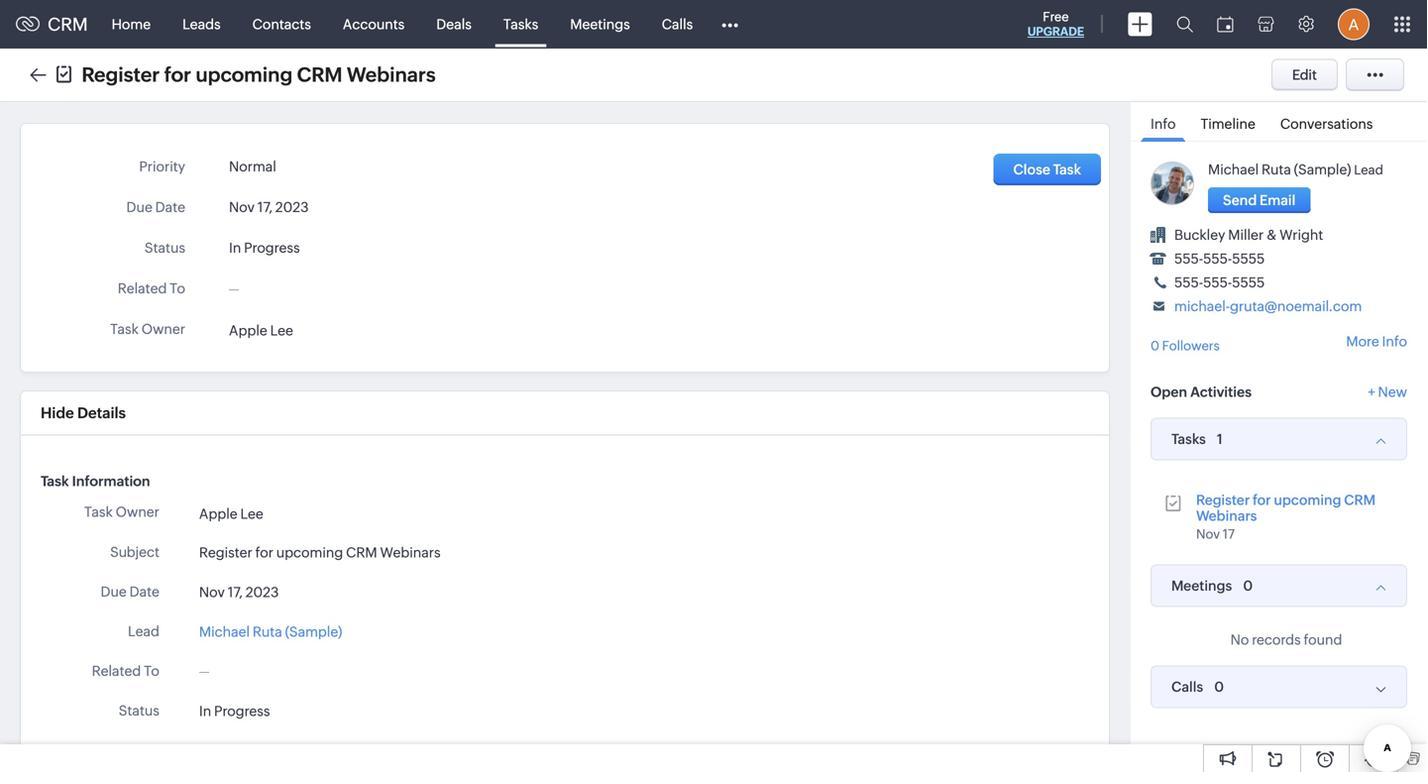Task type: locate. For each thing, give the bounding box(es) containing it.
open activities
[[1151, 384, 1252, 400]]

0 horizontal spatial lee
[[240, 506, 264, 522]]

(sample) for michael ruta (sample) lead
[[1294, 162, 1352, 177]]

1 vertical spatial michael ruta (sample) link
[[199, 621, 342, 642]]

1 vertical spatial date
[[129, 584, 159, 600]]

register for upcoming crm webinars nov 17
[[1197, 492, 1376, 542]]

nov inside register for upcoming crm webinars nov 17
[[1197, 527, 1220, 542]]

1 vertical spatial webinars
[[1197, 508, 1257, 524]]

0 horizontal spatial to
[[144, 663, 159, 679]]

details
[[77, 404, 126, 422]]

open
[[1151, 384, 1188, 400]]

0 horizontal spatial ruta
[[253, 624, 282, 640]]

1 horizontal spatial 0
[[1215, 679, 1224, 695]]

related
[[118, 281, 167, 296], [92, 663, 141, 679]]

michael
[[1208, 162, 1259, 177], [199, 624, 250, 640]]

register for upcoming crm webinars down contacts link
[[82, 63, 436, 86]]

555-555-5555 up michael-
[[1175, 275, 1265, 290]]

register down home
[[82, 63, 160, 86]]

meetings down 17
[[1172, 578, 1233, 594]]

0 vertical spatial (sample)
[[1294, 162, 1352, 177]]

0 horizontal spatial nov
[[199, 584, 225, 600]]

5555
[[1232, 251, 1265, 267], [1232, 275, 1265, 290]]

tasks left 1
[[1172, 431, 1206, 447]]

upcoming inside register for upcoming crm webinars nov 17
[[1274, 492, 1342, 508]]

1 vertical spatial 5555
[[1232, 275, 1265, 290]]

1 vertical spatial lee
[[240, 506, 264, 522]]

calls link
[[646, 0, 709, 48]]

1 vertical spatial apple lee
[[199, 506, 264, 522]]

2023
[[275, 199, 309, 215], [246, 584, 279, 600]]

activities
[[1191, 384, 1252, 400]]

17,
[[258, 199, 273, 215], [228, 584, 243, 600]]

nov 17, 2023
[[229, 199, 309, 215], [199, 584, 279, 600]]

(sample)
[[1294, 162, 1352, 177], [285, 624, 342, 640]]

1 vertical spatial in
[[199, 703, 211, 719]]

0 vertical spatial in progress
[[229, 240, 300, 256]]

1 horizontal spatial tasks
[[1172, 431, 1206, 447]]

due
[[126, 199, 153, 215], [101, 584, 127, 600]]

1 vertical spatial status
[[119, 703, 159, 719]]

no
[[1231, 632, 1249, 648]]

0 vertical spatial priority
[[139, 159, 185, 174]]

1 horizontal spatial info
[[1382, 333, 1408, 349]]

0 vertical spatial in
[[229, 240, 241, 256]]

0 vertical spatial lead
[[1354, 163, 1384, 177]]

profile image
[[1338, 8, 1370, 40]]

1 horizontal spatial michael
[[1208, 162, 1259, 177]]

1 vertical spatial 0
[[1243, 578, 1253, 594]]

progress
[[244, 240, 300, 256], [214, 703, 270, 719]]

ruta for michael ruta (sample) lead
[[1262, 162, 1292, 177]]

555-
[[1175, 251, 1204, 267], [1204, 251, 1232, 267], [1175, 275, 1204, 290], [1204, 275, 1232, 290]]

home link
[[96, 0, 167, 48]]

info
[[1151, 116, 1176, 132], [1382, 333, 1408, 349]]

0 vertical spatial lee
[[270, 323, 293, 338]]

wright
[[1280, 227, 1324, 243]]

register
[[82, 63, 160, 86], [1197, 492, 1250, 508], [199, 545, 253, 560]]

register for upcoming crm webinars
[[82, 63, 436, 86], [199, 545, 441, 560]]

miller
[[1228, 227, 1264, 243]]

0 vertical spatial meetings
[[570, 16, 630, 32]]

profile element
[[1326, 0, 1382, 48]]

1 vertical spatial register
[[1197, 492, 1250, 508]]

tasks link
[[488, 0, 554, 48]]

0 horizontal spatial in
[[199, 703, 211, 719]]

2 horizontal spatial for
[[1253, 492, 1271, 508]]

due date
[[126, 199, 185, 215], [101, 584, 159, 600]]

for
[[164, 63, 191, 86], [1253, 492, 1271, 508], [255, 545, 274, 560]]

meetings left calls link
[[570, 16, 630, 32]]

timeline
[[1201, 116, 1256, 132]]

task up details
[[110, 321, 139, 337]]

17
[[1223, 527, 1235, 542]]

1 vertical spatial ruta
[[253, 624, 282, 640]]

555-555-5555
[[1175, 251, 1265, 267], [1175, 275, 1265, 290]]

(sample) inside michael ruta (sample) link
[[285, 624, 342, 640]]

1 vertical spatial michael
[[199, 624, 250, 640]]

register for upcoming crm webinars up michael ruta (sample)
[[199, 545, 441, 560]]

buckley
[[1175, 227, 1226, 243]]

1 vertical spatial lead
[[128, 623, 159, 639]]

crm
[[48, 14, 88, 34], [297, 63, 343, 86], [1344, 492, 1376, 508], [346, 545, 377, 560]]

1 vertical spatial (sample)
[[285, 624, 342, 640]]

info left timeline
[[1151, 116, 1176, 132]]

tasks
[[503, 16, 539, 32], [1172, 431, 1206, 447]]

None button
[[1208, 187, 1311, 213]]

0
[[1151, 339, 1160, 353], [1243, 578, 1253, 594], [1215, 679, 1224, 695]]

register right "subject" on the bottom of the page
[[199, 545, 253, 560]]

&
[[1267, 227, 1277, 243]]

0 vertical spatial nov 17, 2023
[[229, 199, 309, 215]]

task
[[1053, 162, 1082, 177], [110, 321, 139, 337], [41, 473, 69, 489], [84, 504, 113, 520]]

0 vertical spatial upcoming
[[196, 63, 293, 86]]

hide details
[[41, 404, 126, 422]]

0 vertical spatial register
[[82, 63, 160, 86]]

0 horizontal spatial michael
[[199, 624, 250, 640]]

hide
[[41, 404, 74, 422]]

+
[[1368, 384, 1376, 400]]

1 vertical spatial normal
[[199, 743, 247, 759]]

edit button
[[1272, 59, 1338, 91]]

1 vertical spatial meetings
[[1172, 578, 1233, 594]]

new
[[1378, 384, 1408, 400]]

accounts
[[343, 16, 405, 32]]

5555 down buckley miller & wright
[[1232, 251, 1265, 267]]

0 horizontal spatial info
[[1151, 116, 1176, 132]]

task down task information
[[84, 504, 113, 520]]

0 vertical spatial due
[[126, 199, 153, 215]]

timeline link
[[1191, 102, 1266, 141]]

close
[[1014, 162, 1051, 177]]

1 horizontal spatial ruta
[[1262, 162, 1292, 177]]

1 horizontal spatial meetings
[[1172, 578, 1233, 594]]

0 vertical spatial 17,
[[258, 199, 273, 215]]

lead down conversations
[[1354, 163, 1384, 177]]

1 vertical spatial progress
[[214, 703, 270, 719]]

0 followers
[[1151, 339, 1220, 353]]

2 vertical spatial for
[[255, 545, 274, 560]]

michael for michael ruta (sample)
[[199, 624, 250, 640]]

1 vertical spatial info
[[1382, 333, 1408, 349]]

status
[[145, 240, 185, 256], [119, 703, 159, 719]]

0 vertical spatial info
[[1151, 116, 1176, 132]]

555-555-5555 down buckley
[[1175, 251, 1265, 267]]

to
[[170, 281, 185, 296], [144, 663, 159, 679]]

apple lee
[[229, 323, 293, 338], [199, 506, 264, 522]]

normal
[[229, 159, 276, 174], [199, 743, 247, 759]]

priority
[[139, 159, 185, 174], [113, 742, 159, 758]]

for inside register for upcoming crm webinars nov 17
[[1253, 492, 1271, 508]]

owner
[[142, 321, 185, 337], [116, 504, 159, 520]]

1 horizontal spatial lead
[[1354, 163, 1384, 177]]

michael ruta (sample) link
[[1208, 162, 1352, 177], [199, 621, 342, 642]]

0 vertical spatial tasks
[[503, 16, 539, 32]]

task right "close"
[[1053, 162, 1082, 177]]

2 horizontal spatial 0
[[1243, 578, 1253, 594]]

1 horizontal spatial 17,
[[258, 199, 273, 215]]

1 horizontal spatial (sample)
[[1294, 162, 1352, 177]]

1 horizontal spatial for
[[255, 545, 274, 560]]

conversations link
[[1271, 102, 1383, 141]]

date
[[155, 199, 185, 215], [129, 584, 159, 600]]

1 vertical spatial nov
[[1197, 527, 1220, 542]]

1 vertical spatial upcoming
[[1274, 492, 1342, 508]]

lead down "subject" on the bottom of the page
[[128, 623, 159, 639]]

task owner
[[110, 321, 185, 337], [84, 504, 159, 520]]

0 vertical spatial 555-555-5555
[[1175, 251, 1265, 267]]

meetings
[[570, 16, 630, 32], [1172, 578, 1233, 594]]

2 vertical spatial register
[[199, 545, 253, 560]]

apple
[[229, 323, 267, 338], [199, 506, 238, 522]]

calendar image
[[1217, 16, 1234, 32]]

task information
[[41, 473, 150, 489]]

0 vertical spatial 5555
[[1232, 251, 1265, 267]]

lead
[[1354, 163, 1384, 177], [128, 623, 159, 639]]

nov
[[229, 199, 255, 215], [1197, 527, 1220, 542], [199, 584, 225, 600]]

0 vertical spatial nov
[[229, 199, 255, 215]]

0 vertical spatial progress
[[244, 240, 300, 256]]

0 vertical spatial related to
[[118, 281, 185, 296]]

in
[[229, 240, 241, 256], [199, 703, 211, 719]]

0 horizontal spatial (sample)
[[285, 624, 342, 640]]

0 vertical spatial register for upcoming crm webinars
[[82, 63, 436, 86]]

lee
[[270, 323, 293, 338], [240, 506, 264, 522]]

home
[[112, 16, 151, 32]]

1 vertical spatial related
[[92, 663, 141, 679]]

register up 17
[[1197, 492, 1250, 508]]

1 vertical spatial for
[[1253, 492, 1271, 508]]

1 555-555-5555 from the top
[[1175, 251, 1265, 267]]

0 vertical spatial ruta
[[1262, 162, 1292, 177]]

related to
[[118, 281, 185, 296], [92, 663, 159, 679]]

1
[[1217, 431, 1223, 447]]

+ new
[[1368, 384, 1408, 400]]

task owner up details
[[110, 321, 185, 337]]

tasks right deals
[[503, 16, 539, 32]]

info right the more
[[1382, 333, 1408, 349]]

close task
[[1014, 162, 1082, 177]]

in progress
[[229, 240, 300, 256], [199, 703, 270, 719]]

2 vertical spatial 0
[[1215, 679, 1224, 695]]

1 5555 from the top
[[1232, 251, 1265, 267]]

michael for michael ruta (sample) lead
[[1208, 162, 1259, 177]]

calls
[[662, 16, 693, 32], [1172, 679, 1204, 695]]

conversations
[[1281, 116, 1373, 132]]

task owner down information
[[84, 504, 159, 520]]

5555 up michael-gruta@noemail.com
[[1232, 275, 1265, 290]]



Task type: describe. For each thing, give the bounding box(es) containing it.
0 horizontal spatial 17,
[[228, 584, 243, 600]]

0 vertical spatial date
[[155, 199, 185, 215]]

1 vertical spatial due date
[[101, 584, 159, 600]]

meetings link
[[554, 0, 646, 48]]

1 vertical spatial 2023
[[246, 584, 279, 600]]

more
[[1347, 333, 1380, 349]]

2 vertical spatial webinars
[[380, 545, 441, 560]]

(sample) for michael ruta (sample)
[[285, 624, 342, 640]]

task left information
[[41, 473, 69, 489]]

edit
[[1293, 67, 1317, 83]]

1 horizontal spatial register
[[199, 545, 253, 560]]

gruta@noemail.com
[[1230, 298, 1362, 314]]

0 vertical spatial calls
[[662, 16, 693, 32]]

1 horizontal spatial lee
[[270, 323, 293, 338]]

deals link
[[421, 0, 488, 48]]

free
[[1043, 9, 1069, 24]]

Other Modules field
[[709, 8, 752, 40]]

followers
[[1162, 339, 1220, 353]]

accounts link
[[327, 0, 421, 48]]

2 vertical spatial upcoming
[[276, 545, 343, 560]]

create menu element
[[1116, 0, 1165, 48]]

0 vertical spatial status
[[145, 240, 185, 256]]

more info
[[1347, 333, 1408, 349]]

0 vertical spatial related
[[118, 281, 167, 296]]

contacts
[[252, 16, 311, 32]]

0 horizontal spatial for
[[164, 63, 191, 86]]

1 vertical spatial due
[[101, 584, 127, 600]]

search element
[[1165, 0, 1205, 49]]

michael ruta (sample) lead
[[1208, 162, 1384, 177]]

search image
[[1177, 16, 1194, 33]]

2 5555 from the top
[[1232, 275, 1265, 290]]

0 vertical spatial owner
[[142, 321, 185, 337]]

0 vertical spatial 2023
[[275, 199, 309, 215]]

lead inside michael ruta (sample) lead
[[1354, 163, 1384, 177]]

subject
[[110, 544, 159, 560]]

leads
[[183, 16, 221, 32]]

0 vertical spatial normal
[[229, 159, 276, 174]]

0 vertical spatial apple
[[229, 323, 267, 338]]

crm link
[[16, 14, 88, 34]]

crm inside register for upcoming crm webinars nov 17
[[1344, 492, 1376, 508]]

michael-gruta@noemail.com
[[1175, 298, 1362, 314]]

free upgrade
[[1028, 9, 1084, 38]]

0 for meetings
[[1243, 578, 1253, 594]]

1 horizontal spatial calls
[[1172, 679, 1204, 695]]

ruta for michael ruta (sample)
[[253, 624, 282, 640]]

deals
[[436, 16, 472, 32]]

0 horizontal spatial 0
[[1151, 339, 1160, 353]]

michael-gruta@noemail.com link
[[1175, 298, 1362, 314]]

1 horizontal spatial nov
[[229, 199, 255, 215]]

create menu image
[[1128, 12, 1153, 36]]

0 vertical spatial webinars
[[347, 63, 436, 86]]

0 vertical spatial due date
[[126, 199, 185, 215]]

1 vertical spatial related to
[[92, 663, 159, 679]]

information
[[72, 473, 150, 489]]

2 vertical spatial nov
[[199, 584, 225, 600]]

contacts link
[[237, 0, 327, 48]]

1 vertical spatial priority
[[113, 742, 159, 758]]

1 horizontal spatial michael ruta (sample) link
[[1208, 162, 1352, 177]]

0 horizontal spatial register
[[82, 63, 160, 86]]

2 555-555-5555 from the top
[[1175, 275, 1265, 290]]

0 vertical spatial task owner
[[110, 321, 185, 337]]

close task link
[[994, 154, 1101, 185]]

0 vertical spatial apple lee
[[229, 323, 293, 338]]

upgrade
[[1028, 25, 1084, 38]]

0 horizontal spatial tasks
[[503, 16, 539, 32]]

1 vertical spatial tasks
[[1172, 431, 1206, 447]]

1 vertical spatial in progress
[[199, 703, 270, 719]]

1 vertical spatial owner
[[116, 504, 159, 520]]

records
[[1252, 632, 1301, 648]]

hide details link
[[41, 404, 126, 422]]

1 vertical spatial nov 17, 2023
[[199, 584, 279, 600]]

1 vertical spatial to
[[144, 663, 159, 679]]

more info link
[[1347, 333, 1408, 349]]

register inside register for upcoming crm webinars nov 17
[[1197, 492, 1250, 508]]

webinars inside register for upcoming crm webinars nov 17
[[1197, 508, 1257, 524]]

michael ruta (sample)
[[199, 624, 342, 640]]

buckley miller & wright
[[1175, 227, 1324, 243]]

0 horizontal spatial meetings
[[570, 16, 630, 32]]

1 horizontal spatial to
[[170, 281, 185, 296]]

1 vertical spatial task owner
[[84, 504, 159, 520]]

register for upcoming crm webinars link
[[1197, 492, 1376, 524]]

no records found
[[1231, 632, 1343, 648]]

leads link
[[167, 0, 237, 48]]

1 vertical spatial apple
[[199, 506, 238, 522]]

0 for calls
[[1215, 679, 1224, 695]]

0 horizontal spatial michael ruta (sample) link
[[199, 621, 342, 642]]

found
[[1304, 632, 1343, 648]]

michael-
[[1175, 298, 1230, 314]]

info link
[[1141, 102, 1186, 142]]

1 vertical spatial register for upcoming crm webinars
[[199, 545, 441, 560]]



Task type: vqa. For each thing, say whether or not it's contained in the screenshot.


